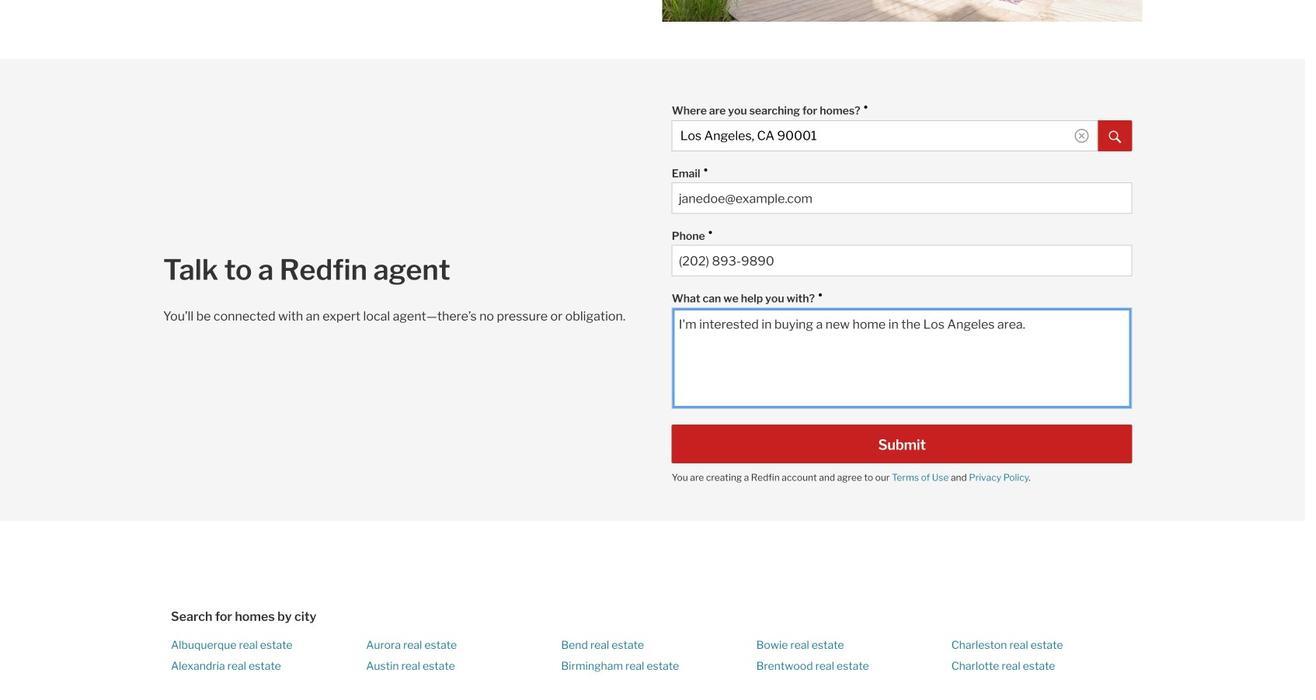 Task type: vqa. For each thing, say whether or not it's contained in the screenshot.
ENTER YOUR MESSAGE FIELD text field
yes



Task type: describe. For each thing, give the bounding box(es) containing it.
Enter your email field email field
[[679, 191, 1125, 206]]

enter your phone number field. required field. element
[[672, 222, 1125, 245]]

Enter your message field text field
[[679, 316, 1125, 401]]

submit search image
[[1109, 131, 1121, 143]]



Task type: locate. For each thing, give the bounding box(es) containing it.
search input image
[[1075, 129, 1089, 143]]

search field element
[[672, 96, 1132, 151]]

a street lined with multi-unit residence buildings. image
[[662, 0, 1142, 22]]

Enter your phone number field telephone field
[[679, 253, 1125, 269]]

clear input button
[[1075, 129, 1089, 143]]

enter your message field. required field. element
[[672, 284, 1125, 307]]

enter your email field. required field. element
[[672, 159, 1125, 182]]

City, Address, ZIP search field
[[672, 120, 1098, 151]]



